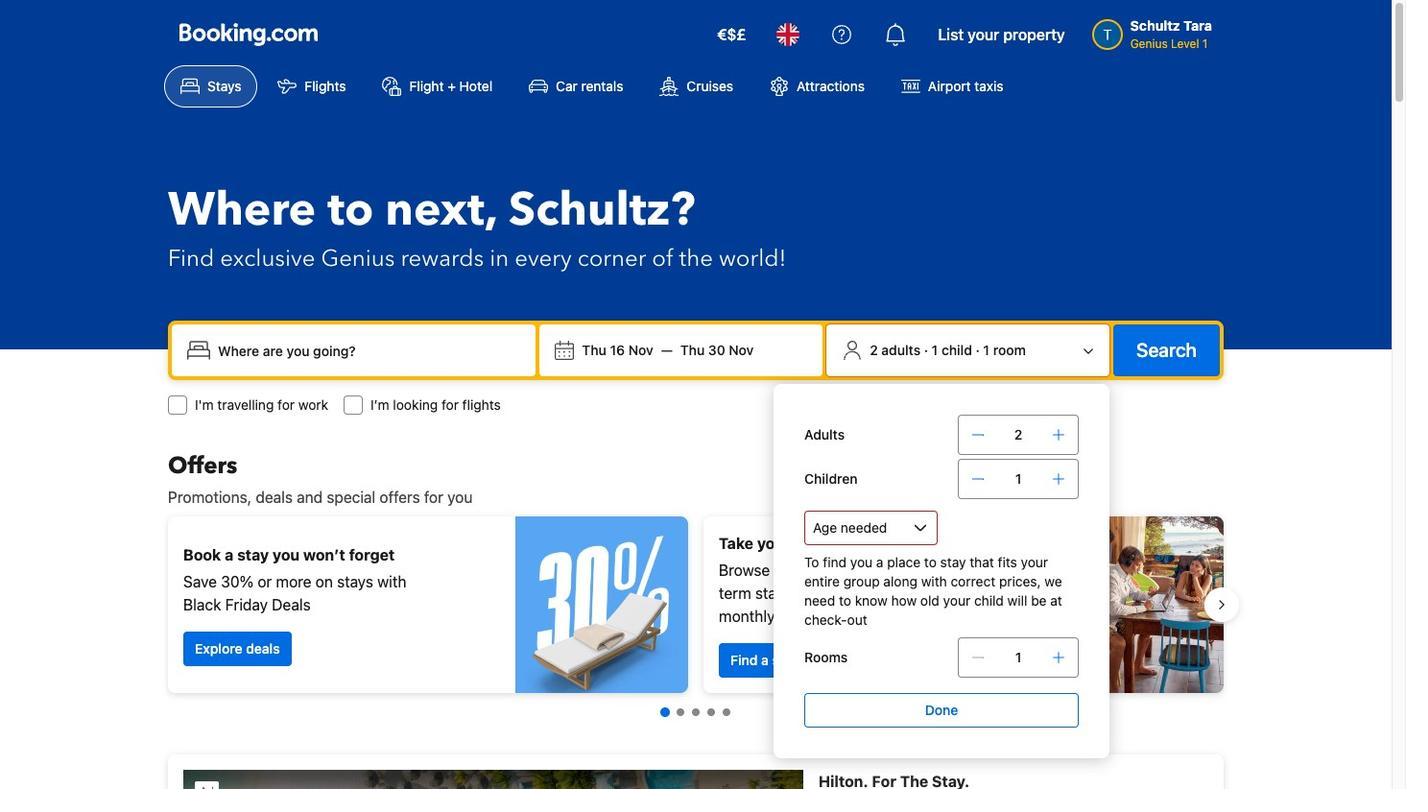 Task type: describe. For each thing, give the bounding box(es) containing it.
2 thu from the left
[[681, 342, 705, 358]]

the
[[679, 243, 713, 275]]

take your longest holiday yet image
[[1052, 517, 1224, 693]]

find a stay link
[[719, 643, 811, 678]]

list your property
[[939, 26, 1066, 43]]

car rentals
[[556, 78, 624, 94]]

of
[[652, 243, 674, 275]]

where
[[168, 179, 316, 242]]

rewards
[[401, 243, 484, 275]]

find a stay
[[731, 652, 799, 668]]

stays
[[337, 573, 374, 591]]

or
[[258, 573, 272, 591]]

done button
[[805, 693, 1079, 728]]

thu 16 nov — thu 30 nov
[[582, 342, 754, 358]]

your up the prices,
[[1021, 554, 1049, 570]]

save
[[183, 573, 217, 591]]

children
[[805, 471, 858, 487]]

30%
[[221, 573, 254, 591]]

monthly
[[719, 608, 775, 625]]

special
[[327, 489, 376, 506]]

stay inside to find you a place to stay that fits your entire group along with correct prices, we need to know how old your child will be at check-out
[[941, 554, 967, 570]]

yet
[[912, 535, 935, 552]]

world!
[[719, 243, 787, 275]]

to inside where to next, schultz? find exclusive genius rewards in every corner of the world!
[[328, 179, 374, 242]]

looking
[[393, 397, 438, 413]]

your right list
[[968, 26, 1000, 43]]

will
[[1008, 592, 1028, 609]]

adults
[[882, 342, 921, 358]]

child inside to find you a place to stay that fits your entire group along with correct prices, we need to know how old your child will be at check-out
[[975, 592, 1004, 609]]

many
[[800, 585, 838, 602]]

search button
[[1114, 325, 1221, 376]]

know
[[855, 592, 888, 609]]

your account menu schultz tara genius level 1 element
[[1092, 9, 1221, 53]]

2 adults · 1 child · 1 room button
[[835, 332, 1102, 369]]

book a stay you won't forget save 30% or more on stays with black friday deals
[[183, 546, 407, 614]]

offering
[[850, 562, 904, 579]]

longest
[[795, 535, 850, 552]]

flights
[[463, 397, 501, 413]]

find inside find a stay link
[[731, 652, 758, 668]]

airport taxis
[[929, 78, 1004, 94]]

you inside offers promotions, deals and special offers for you
[[448, 489, 473, 506]]

child inside button
[[942, 342, 973, 358]]

reduced
[[860, 585, 917, 602]]

group
[[844, 573, 880, 590]]

take your longest holiday yet browse properties offering long- term stays, many at reduced monthly rates.
[[719, 535, 945, 625]]

1 up fits
[[1016, 471, 1022, 487]]

every
[[515, 243, 572, 275]]

taxis
[[975, 78, 1004, 94]]

region containing take your longest holiday yet
[[153, 509, 1240, 701]]

corner
[[578, 243, 647, 275]]

in
[[490, 243, 509, 275]]

to
[[805, 554, 820, 570]]

rooms
[[805, 649, 848, 665]]

1 vertical spatial to
[[925, 554, 937, 570]]

schultz tara genius level 1
[[1131, 17, 1213, 51]]

for for work
[[278, 397, 295, 413]]

progress bar inside offers main content
[[661, 708, 731, 717]]

+
[[448, 78, 456, 94]]

prices,
[[1000, 573, 1042, 590]]

genius inside where to next, schultz? find exclusive genius rewards in every corner of the world!
[[321, 243, 395, 275]]

friday
[[225, 596, 268, 614]]

properties
[[774, 562, 846, 579]]

1 right adults
[[932, 342, 938, 358]]

list
[[939, 26, 964, 43]]

property
[[1004, 26, 1066, 43]]

30
[[709, 342, 726, 358]]

1 inside schultz tara genius level 1
[[1203, 36, 1208, 51]]

a inside to find you a place to stay that fits your entire group along with correct prices, we need to know how old your child will be at check-out
[[877, 554, 884, 570]]

a for find a stay
[[762, 652, 769, 668]]

travelling
[[217, 397, 274, 413]]

find inside where to next, schultz? find exclusive genius rewards in every corner of the world!
[[168, 243, 214, 275]]

at inside to find you a place to stay that fits your entire group along with correct prices, we need to know how old your child will be at check-out
[[1051, 592, 1063, 609]]

black
[[183, 596, 221, 614]]

rates.
[[779, 608, 819, 625]]

tara
[[1184, 17, 1213, 34]]

offers
[[380, 489, 420, 506]]

attractions link
[[754, 65, 881, 108]]

offers
[[168, 450, 237, 482]]

check-
[[805, 612, 848, 628]]

term
[[719, 585, 752, 602]]

explore deals link
[[183, 632, 292, 666]]

flights
[[305, 78, 346, 94]]

thu 30 nov button
[[673, 333, 762, 368]]

to find you a place to stay that fits your entire group along with correct prices, we need to know how old your child will be at check-out
[[805, 554, 1063, 628]]

explore
[[195, 641, 243, 657]]

stays
[[207, 78, 241, 94]]

forget
[[349, 546, 395, 564]]

exclusive
[[220, 243, 315, 275]]

search for black friday deals on stays image
[[516, 517, 689, 693]]

long-
[[908, 562, 945, 579]]

1 thu from the left
[[582, 342, 607, 358]]

your down correct
[[944, 592, 971, 609]]

2 for 2 adults · 1 child · 1 room
[[870, 342, 878, 358]]

thu 16 nov button
[[575, 333, 661, 368]]

entire
[[805, 573, 840, 590]]

take
[[719, 535, 754, 552]]

i'm
[[371, 397, 390, 413]]

with inside to find you a place to stay that fits your entire group along with correct prices, we need to know how old your child will be at check-out
[[922, 573, 948, 590]]

where to next, schultz? find exclusive genius rewards in every corner of the world!
[[168, 179, 787, 275]]



Task type: vqa. For each thing, say whether or not it's contained in the screenshot.
Type inside Type of trip 48 hours in New York 23 September 2022
no



Task type: locate. For each thing, give the bounding box(es) containing it.
at up the out
[[842, 585, 855, 602]]

to up the out
[[839, 592, 852, 609]]

1 horizontal spatial you
[[448, 489, 473, 506]]

to left next,
[[328, 179, 374, 242]]

be
[[1032, 592, 1047, 609]]

you
[[448, 489, 473, 506], [273, 546, 300, 564], [851, 554, 873, 570]]

more
[[276, 573, 312, 591]]

out
[[848, 612, 868, 628]]

along
[[884, 573, 918, 590]]

place
[[888, 554, 921, 570]]

1 horizontal spatial a
[[762, 652, 769, 668]]

· left room
[[976, 342, 980, 358]]

at right be
[[1051, 592, 1063, 609]]

your right "take"
[[757, 535, 791, 552]]

i'm
[[195, 397, 214, 413]]

nov
[[629, 342, 654, 358], [729, 342, 754, 358]]

airport
[[929, 78, 971, 94]]

progress bar
[[661, 708, 731, 717]]

schultz
[[1131, 17, 1181, 34]]

to down yet
[[925, 554, 937, 570]]

book
[[183, 546, 221, 564]]

thu left 16
[[582, 342, 607, 358]]

0 vertical spatial deals
[[256, 489, 293, 506]]

1 with from the left
[[378, 573, 407, 591]]

with
[[378, 573, 407, 591], [922, 573, 948, 590]]

a right book
[[225, 546, 234, 564]]

1 nov from the left
[[629, 342, 654, 358]]

0 horizontal spatial genius
[[321, 243, 395, 275]]

at inside take your longest holiday yet browse properties offering long- term stays, many at reduced monthly rates.
[[842, 585, 855, 602]]

16
[[610, 342, 625, 358]]

deals right explore
[[246, 641, 280, 657]]

1 horizontal spatial to
[[839, 592, 852, 609]]

1 horizontal spatial child
[[975, 592, 1004, 609]]

0 vertical spatial to
[[328, 179, 374, 242]]

1
[[1203, 36, 1208, 51], [932, 342, 938, 358], [984, 342, 990, 358], [1016, 471, 1022, 487], [1016, 649, 1022, 665]]

airport taxis link
[[885, 65, 1020, 108]]

0 vertical spatial find
[[168, 243, 214, 275]]

stay up correct
[[941, 554, 967, 570]]

1 horizontal spatial find
[[731, 652, 758, 668]]

booking.com image
[[180, 23, 318, 46]]

find down the where
[[168, 243, 214, 275]]

and
[[297, 489, 323, 506]]

you up group
[[851, 554, 873, 570]]

2 vertical spatial to
[[839, 592, 852, 609]]

a for book a stay you won't forget save 30% or more on stays with black friday deals
[[225, 546, 234, 564]]

car
[[556, 78, 578, 94]]

with down forget
[[378, 573, 407, 591]]

search
[[1137, 339, 1197, 361]]

€$£
[[717, 26, 746, 43]]

flights link
[[262, 65, 362, 108]]

work
[[298, 397, 328, 413]]

deals left and
[[256, 489, 293, 506]]

genius inside schultz tara genius level 1
[[1131, 36, 1168, 51]]

stay for book a stay you won't forget save 30% or more on stays with black friday deals
[[237, 546, 269, 564]]

on
[[316, 573, 333, 591]]

1 horizontal spatial ·
[[976, 342, 980, 358]]

0 horizontal spatial a
[[225, 546, 234, 564]]

for left work
[[278, 397, 295, 413]]

0 horizontal spatial nov
[[629, 342, 654, 358]]

i'm looking for flights
[[371, 397, 501, 413]]

genius down schultz
[[1131, 36, 1168, 51]]

thu left 30
[[681, 342, 705, 358]]

1 vertical spatial deals
[[246, 641, 280, 657]]

old
[[921, 592, 940, 609]]

genius left rewards
[[321, 243, 395, 275]]

we
[[1045, 573, 1063, 590]]

your
[[968, 26, 1000, 43], [757, 535, 791, 552], [1021, 554, 1049, 570], [944, 592, 971, 609]]

done
[[925, 702, 959, 718]]

€$£ button
[[706, 12, 758, 58]]

correct
[[951, 573, 996, 590]]

stay inside book a stay you won't forget save 30% or more on stays with black friday deals
[[237, 546, 269, 564]]

adults
[[805, 426, 845, 443]]

you up more
[[273, 546, 300, 564]]

2 horizontal spatial stay
[[941, 554, 967, 570]]

with up old
[[922, 573, 948, 590]]

offers main content
[[153, 450, 1240, 789]]

deals
[[272, 596, 311, 614]]

rentals
[[581, 78, 624, 94]]

1 horizontal spatial at
[[1051, 592, 1063, 609]]

0 vertical spatial child
[[942, 342, 973, 358]]

you inside to find you a place to stay that fits your entire group along with correct prices, we need to know how old your child will be at check-out
[[851, 554, 873, 570]]

flight + hotel link
[[366, 65, 509, 108]]

for right offers
[[424, 489, 444, 506]]

0 horizontal spatial with
[[378, 573, 407, 591]]

1 down the will
[[1016, 649, 1022, 665]]

a down monthly
[[762, 652, 769, 668]]

0 horizontal spatial at
[[842, 585, 855, 602]]

1 horizontal spatial thu
[[681, 342, 705, 358]]

for left flights
[[442, 397, 459, 413]]

flight + hotel
[[410, 78, 493, 94]]

1 down tara
[[1203, 36, 1208, 51]]

you right offers
[[448, 489, 473, 506]]

for inside offers promotions, deals and special offers for you
[[424, 489, 444, 506]]

1 left room
[[984, 342, 990, 358]]

stay
[[237, 546, 269, 564], [941, 554, 967, 570], [773, 652, 799, 668]]

1 vertical spatial child
[[975, 592, 1004, 609]]

—
[[661, 342, 673, 358]]

to
[[328, 179, 374, 242], [925, 554, 937, 570], [839, 592, 852, 609]]

0 horizontal spatial child
[[942, 342, 973, 358]]

0 horizontal spatial find
[[168, 243, 214, 275]]

1 · from the left
[[925, 342, 929, 358]]

won't
[[303, 546, 345, 564]]

nov right 16
[[629, 342, 654, 358]]

0 horizontal spatial ·
[[925, 342, 929, 358]]

region
[[153, 509, 1240, 701]]

1 horizontal spatial genius
[[1131, 36, 1168, 51]]

child left room
[[942, 342, 973, 358]]

next,
[[385, 179, 497, 242]]

2 · from the left
[[976, 342, 980, 358]]

0 horizontal spatial you
[[273, 546, 300, 564]]

a down holiday
[[877, 554, 884, 570]]

1 horizontal spatial with
[[922, 573, 948, 590]]

cruises
[[687, 78, 734, 94]]

stay for find a stay
[[773, 652, 799, 668]]

i'm travelling for work
[[195, 397, 328, 413]]

flight
[[410, 78, 444, 94]]

1 vertical spatial find
[[731, 652, 758, 668]]

find
[[823, 554, 847, 570]]

fits
[[998, 554, 1018, 570]]

2 for 2
[[1015, 426, 1023, 443]]

find down monthly
[[731, 652, 758, 668]]

1 vertical spatial genius
[[321, 243, 395, 275]]

attractions
[[797, 78, 865, 94]]

2 left adults
[[870, 342, 878, 358]]

child down correct
[[975, 592, 1004, 609]]

that
[[970, 554, 995, 570]]

2 inside button
[[870, 342, 878, 358]]

explore deals
[[195, 641, 280, 657]]

deals inside offers promotions, deals and special offers for you
[[256, 489, 293, 506]]

stays link
[[164, 65, 258, 108]]

stay left rooms
[[773, 652, 799, 668]]

1 vertical spatial 2
[[1015, 426, 1023, 443]]

1 horizontal spatial 2
[[1015, 426, 1023, 443]]

0 horizontal spatial 2
[[870, 342, 878, 358]]

with inside book a stay you won't forget save 30% or more on stays with black friday deals
[[378, 573, 407, 591]]

need
[[805, 592, 836, 609]]

2 adults · 1 child · 1 room
[[870, 342, 1026, 358]]

for for flights
[[442, 397, 459, 413]]

2 horizontal spatial a
[[877, 554, 884, 570]]

2 down room
[[1015, 426, 1023, 443]]

0 horizontal spatial stay
[[237, 546, 269, 564]]

1 horizontal spatial nov
[[729, 342, 754, 358]]

Where are you going? field
[[210, 333, 529, 368]]

cruises link
[[644, 65, 750, 108]]

schultz?
[[509, 179, 696, 242]]

deals
[[256, 489, 293, 506], [246, 641, 280, 657]]

your inside take your longest holiday yet browse properties offering long- term stays, many at reduced monthly rates.
[[757, 535, 791, 552]]

0 vertical spatial 2
[[870, 342, 878, 358]]

nov right 30
[[729, 342, 754, 358]]

stay up or
[[237, 546, 269, 564]]

stays,
[[756, 585, 796, 602]]

a inside book a stay you won't forget save 30% or more on stays with black friday deals
[[225, 546, 234, 564]]

· right adults
[[925, 342, 929, 358]]

car rentals link
[[513, 65, 640, 108]]

room
[[994, 342, 1026, 358]]

2 nov from the left
[[729, 342, 754, 358]]

2 horizontal spatial you
[[851, 554, 873, 570]]

holiday
[[854, 535, 908, 552]]

1 horizontal spatial stay
[[773, 652, 799, 668]]

you inside book a stay you won't forget save 30% or more on stays with black friday deals
[[273, 546, 300, 564]]

0 horizontal spatial to
[[328, 179, 374, 242]]

0 vertical spatial genius
[[1131, 36, 1168, 51]]

2
[[870, 342, 878, 358], [1015, 426, 1023, 443]]

thu
[[582, 342, 607, 358], [681, 342, 705, 358]]

2 horizontal spatial to
[[925, 554, 937, 570]]

2 with from the left
[[922, 573, 948, 590]]

level
[[1172, 36, 1200, 51]]

0 horizontal spatial thu
[[582, 342, 607, 358]]

how
[[892, 592, 917, 609]]



